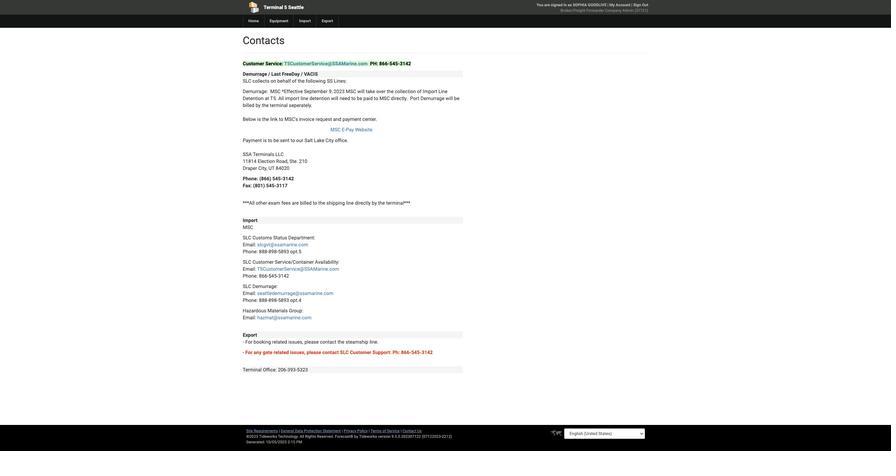 Task type: describe. For each thing, give the bounding box(es) containing it.
ssa
[[243, 152, 252, 157]]

pay
[[346, 127, 354, 133]]

terminal 5 seattle link
[[243, 0, 406, 15]]

seattledemurrage@ssamarine.com link
[[257, 291, 333, 297]]

ss
[[327, 78, 333, 84]]

0 vertical spatial issues,
[[288, 340, 303, 345]]

email: inside slc demurrage: email: seattledemurrage@ssamarine.com phone: 888-898-5893 opt.4
[[243, 291, 256, 297]]

opt.4
[[290, 298, 301, 304]]

| up 9.5.0.202307122 at the left of page
[[401, 430, 402, 434]]

ssa terminals llc 11814 election road, ste. 210 draper city, ut 84020
[[243, 152, 307, 171]]

2 horizontal spatial be
[[454, 96, 459, 101]]

slc for slc customer service /container availability: email: t5customerservice@ssamarine.com phone: 866-545-3142
[[243, 260, 251, 265]]

1 vertical spatial export
[[243, 333, 257, 338]]

1 horizontal spatial will
[[357, 89, 365, 94]]

terminal***
[[386, 201, 410, 206]]

2212)
[[442, 435, 452, 440]]

site requirements link
[[246, 430, 278, 434]]

t5.
[[270, 96, 277, 101]]

payment
[[342, 117, 361, 122]]

department:
[[288, 235, 315, 241]]

0 vertical spatial customer
[[243, 61, 264, 66]]

the left link
[[262, 117, 269, 122]]

0 vertical spatial contact
[[320, 340, 336, 345]]

billed inside the demurrage:  msc *effective september 9, 2023 msc will take over the collection of import line detention at t5. all import line detention will need to be paid to msc directly.  port demurrage will be billed by the terminal seperately.
[[243, 103, 254, 108]]

5
[[284, 5, 287, 10]]

phone: (866) 545-3142 fax: (801) 545-3117
[[243, 176, 294, 189]]

the down vacis
[[298, 78, 305, 84]]

11814
[[243, 159, 256, 164]]

office:
[[263, 368, 277, 373]]

service inside slc customer service /container availability: email: t5customerservice@ssamarine.com phone: 866-545-3142
[[275, 260, 291, 265]]

3142 right ph:
[[422, 350, 433, 356]]

to left sent
[[268, 138, 272, 143]]

as
[[568, 3, 572, 7]]

0 vertical spatial of
[[292, 78, 297, 84]]

866- inside slc customer service /container availability: email: t5customerservice@ssamarine.com phone: 866-545-3142
[[259, 274, 269, 279]]

msc's
[[284, 117, 298, 122]]

vacis
[[304, 71, 318, 77]]

status
[[273, 235, 287, 241]]

msc up t5.
[[270, 89, 281, 94]]

***all other exam fees are billed to the shipping line directly by the terminal***
[[243, 201, 410, 206]]

road,
[[276, 159, 288, 164]]

©2023 tideworks
[[246, 435, 277, 440]]

msc down over
[[379, 96, 390, 101]]

hazmat@ssamarine.com
[[257, 315, 311, 321]]

2 horizontal spatial by
[[372, 201, 377, 206]]

sent
[[280, 138, 289, 143]]

0 vertical spatial t5customerservice@ssamarine.com link
[[284, 61, 368, 66]]

1 vertical spatial t5customerservice@ssamarine.com link
[[257, 267, 339, 272]]

link
[[270, 117, 278, 122]]

(866)
[[259, 176, 271, 182]]

general
[[281, 430, 294, 434]]

paid
[[363, 96, 373, 101]]

ph:
[[370, 61, 378, 66]]

in
[[564, 3, 567, 7]]

following
[[306, 78, 326, 84]]

3117
[[276, 183, 288, 189]]

ph:
[[393, 350, 400, 356]]

service inside site requirements | general data protection statement | privacy policy | terms of service | contact us ©2023 tideworks technology. all rights reserved. forecast® by tideworks version 9.5.0.202307122 (07122023-2212) generated: 10/05/2023 2:15 pm
[[387, 430, 400, 434]]

| left sign
[[631, 3, 632, 7]]

contacts
[[243, 34, 285, 47]]

888- inside slc demurrage: email: seattledemurrage@ssamarine.com phone: 888-898-5893 opt.4
[[259, 298, 269, 304]]

port
[[410, 96, 419, 101]]

below
[[243, 117, 256, 122]]

collects
[[253, 78, 269, 84]]

3142 inside phone: (866) 545-3142 fax: (801) 545-3117
[[283, 176, 294, 182]]

5323
[[297, 368, 308, 373]]

tideworks
[[359, 435, 377, 440]]

3142 inside slc customer service /container availability: email: t5customerservice@ssamarine.com phone: 866-545-3142
[[278, 274, 289, 279]]

the left shipping
[[318, 201, 325, 206]]

over
[[376, 89, 386, 94]]

company
[[605, 8, 622, 13]]

by inside site requirements | general data protection statement | privacy policy | terms of service | contact us ©2023 tideworks technology. all rights reserved. forecast® by tideworks version 9.5.0.202307122 (07122023-2212) generated: 10/05/2023 2:15 pm
[[354, 435, 358, 440]]

terminal
[[270, 103, 288, 108]]

0 vertical spatial t5customerservice@ssamarine.com
[[284, 61, 368, 66]]

collection
[[395, 89, 416, 94]]

the right over
[[387, 89, 394, 94]]

customer inside slc customer service /container availability: email: t5customerservice@ssamarine.com phone: 866-545-3142
[[253, 260, 274, 265]]

5893 inside slc customs status department: email: slcgvt@ssamarine.com phone: 888-898-5893 opt.5
[[278, 249, 289, 255]]

detention
[[243, 96, 264, 101]]

at
[[265, 96, 269, 101]]

(801)
[[253, 183, 265, 189]]

phone: inside slc customs status department: email: slcgvt@ssamarine.com phone: 888-898-5893 opt.5
[[243, 249, 258, 255]]

you are signed in as sophia goodlive | my account | sign out broker/freight forwarder company admin (57721)
[[537, 3, 648, 13]]

terms of service link
[[371, 430, 400, 434]]

import
[[285, 96, 299, 101]]

requirements
[[254, 430, 278, 434]]

below is the link to msc's invoice request and payment center.
[[243, 117, 377, 122]]

email: inside slc customer service /container availability: email: t5customerservice@ssamarine.com phone: 866-545-3142
[[243, 267, 256, 272]]

equipment
[[270, 19, 288, 23]]

import inside the demurrage:  msc *effective september 9, 2023 msc will take over the collection of import line detention at t5. all import line detention will need to be paid to msc directly.  port demurrage will be billed by the terminal seperately.
[[423, 89, 437, 94]]

898- inside slc demurrage: email: seattledemurrage@ssamarine.com phone: 888-898-5893 opt.4
[[269, 298, 278, 304]]

import link
[[294, 15, 316, 28]]

1 vertical spatial related
[[274, 350, 289, 356]]

line inside the demurrage:  msc *effective september 9, 2023 msc will take over the collection of import line detention at t5. all import line detention will need to be paid to msc directly.  port demurrage will be billed by the terminal seperately.
[[301, 96, 308, 101]]

service:
[[265, 61, 283, 66]]

| left general
[[279, 430, 280, 434]]

0 vertical spatial please
[[305, 340, 319, 345]]

customer support:
[[350, 350, 391, 356]]

you
[[537, 3, 543, 7]]

m
[[330, 127, 335, 133]]

2:15
[[288, 441, 295, 445]]

city
[[326, 138, 334, 143]]

2 horizontal spatial will
[[446, 96, 453, 101]]

goodlive
[[588, 3, 607, 7]]

privacy policy link
[[344, 430, 368, 434]]

to left our
[[291, 138, 295, 143]]

2 vertical spatial 866-
[[401, 350, 411, 356]]

1 vertical spatial line
[[346, 201, 354, 206]]

terminals
[[253, 152, 274, 157]]

e-
[[342, 127, 346, 133]]

contact
[[403, 430, 416, 434]]

slc for slc customs status department: email: slcgvt@ssamarine.com phone: 888-898-5893 opt.5
[[243, 235, 251, 241]]

are
[[544, 3, 550, 7]]

forwarder
[[586, 8, 604, 13]]

september
[[304, 89, 328, 94]]

slc demurrage: email: seattledemurrage@ssamarine.com phone: 888-898-5893 opt.4
[[243, 284, 333, 304]]

draper
[[243, 166, 257, 171]]

home
[[248, 19, 259, 23]]

0 vertical spatial import
[[299, 19, 311, 23]]

all inside the demurrage:  msc *effective september 9, 2023 msc will take over the collection of import line detention at t5. all import line detention will need to be paid to msc directly.  port demurrage will be billed by the terminal seperately.
[[278, 96, 284, 101]]

- for - for any gate related issues, please contact slc customer support: ph: 866-545-3142
[[243, 350, 244, 356]]

email: inside hazardous materials group: email: hazmat@ssamarine.com
[[243, 315, 256, 321]]

our
[[296, 138, 303, 143]]

the down at
[[262, 103, 269, 108]]

to right link
[[279, 117, 283, 122]]

sign
[[633, 3, 641, 7]]

terminal office: 206-393-5323
[[243, 368, 308, 373]]

slc customer service /container availability: email: t5customerservice@ssamarine.com phone: 866-545-3142
[[243, 260, 339, 279]]

phone: inside phone: (866) 545-3142 fax: (801) 545-3117
[[243, 176, 258, 182]]

city,
[[258, 166, 267, 171]]

to right paid
[[374, 96, 378, 101]]

availability:
[[315, 260, 339, 265]]



Task type: locate. For each thing, give the bounding box(es) containing it.
data
[[295, 430, 303, 434]]

2 horizontal spatial of
[[417, 89, 422, 94]]

contact us link
[[403, 430, 422, 434]]

888- inside slc customs status department: email: slcgvt@ssamarine.com phone: 888-898-5893 opt.5
[[259, 249, 269, 255]]

phone: up hazardous
[[243, 298, 258, 304]]

0 horizontal spatial billed
[[243, 103, 254, 108]]

3 email: from the top
[[243, 291, 256, 297]]

election
[[258, 159, 275, 164]]

of inside site requirements | general data protection statement | privacy policy | terms of service | contact us ©2023 tideworks technology. all rights reserved. forecast® by tideworks version 9.5.0.202307122 (07122023-2212) generated: 10/05/2023 2:15 pm
[[382, 430, 386, 434]]

lake
[[314, 138, 324, 143]]

545- inside slc customer service /container availability: email: t5customerservice@ssamarine.com phone: 866-545-3142
[[269, 274, 278, 279]]

will down 9,
[[331, 96, 338, 101]]

my
[[609, 3, 615, 7]]

0 horizontal spatial terminal
[[243, 368, 262, 373]]

contact down - for booking related issues, please contact the steamship line. in the bottom left of the page
[[322, 350, 339, 356]]

0 vertical spatial 866-
[[379, 61, 390, 66]]

***all
[[243, 201, 255, 206]]

3142 up collection
[[400, 61, 411, 66]]

1 horizontal spatial of
[[382, 430, 386, 434]]

shipping
[[326, 201, 345, 206]]

1 horizontal spatial by
[[354, 435, 358, 440]]

0 vertical spatial service
[[275, 260, 291, 265]]

by down privacy policy link
[[354, 435, 358, 440]]

0 horizontal spatial service
[[275, 260, 291, 265]]

1 vertical spatial service
[[387, 430, 400, 434]]

4 phone: from the top
[[243, 298, 258, 304]]

1 horizontal spatial export
[[322, 19, 333, 23]]

related up gate
[[272, 340, 287, 345]]

of up port
[[417, 89, 422, 94]]

1 vertical spatial for
[[245, 350, 253, 356]]

all up terminal
[[278, 96, 284, 101]]

export down terminal 5 seattle link
[[322, 19, 333, 23]]

of down freeday
[[292, 78, 297, 84]]

phone:
[[243, 176, 258, 182], [243, 249, 258, 255], [243, 274, 258, 279], [243, 298, 258, 304]]

3142 up slc demurrage: email: seattledemurrage@ssamarine.com phone: 888-898-5893 opt.4
[[278, 274, 289, 279]]

ste.
[[290, 159, 298, 164]]

be
[[357, 96, 362, 101], [454, 96, 459, 101], [274, 138, 279, 143]]

1 vertical spatial import
[[423, 89, 437, 94]]

by down detention
[[256, 103, 261, 108]]

1 vertical spatial demurrage
[[421, 96, 444, 101]]

protection
[[304, 430, 322, 434]]

2 898- from the top
[[269, 298, 278, 304]]

all inside site requirements | general data protection statement | privacy policy | terms of service | contact us ©2023 tideworks technology. all rights reserved. forecast® by tideworks version 9.5.0.202307122 (07122023-2212) generated: 10/05/2023 2:15 pm
[[300, 435, 304, 440]]

1 horizontal spatial terminal
[[264, 5, 283, 10]]

signed
[[551, 3, 563, 7]]

home link
[[243, 15, 264, 28]]

1 898- from the top
[[269, 249, 278, 255]]

please up - for any gate related issues, please contact slc customer support: ph: 866-545-3142
[[305, 340, 319, 345]]

email:
[[243, 242, 256, 248], [243, 267, 256, 272], [243, 291, 256, 297], [243, 315, 256, 321]]

phone: inside slc demurrage: email: seattledemurrage@ssamarine.com phone: 888-898-5893 opt.4
[[243, 298, 258, 304]]

the up - for any gate related issues, please contact slc customer support: ph: 866-545-3142
[[338, 340, 344, 345]]

4 email: from the top
[[243, 315, 256, 321]]

2023
[[334, 89, 345, 94]]

1 vertical spatial contact
[[322, 350, 339, 356]]

0 vertical spatial 5893
[[278, 249, 289, 255]]

phone: inside slc customer service /container availability: email: t5customerservice@ssamarine.com phone: 866-545-3142
[[243, 274, 258, 279]]

/ left last in the top of the page
[[268, 71, 270, 77]]

0 horizontal spatial line
[[301, 96, 308, 101]]

email: down customs
[[243, 242, 256, 248]]

sc
[[335, 127, 341, 133]]

issues, down hazmat@ssamarine.com
[[288, 340, 303, 345]]

will down line
[[446, 96, 453, 101]]

statement
[[323, 430, 341, 434]]

2 / from the left
[[301, 71, 303, 77]]

t5customerservice@ssamarine.com link up ss
[[284, 61, 368, 66]]

0 vertical spatial 898-
[[269, 249, 278, 255]]

2 888- from the top
[[259, 298, 269, 304]]

by right the directly
[[372, 201, 377, 206]]

t5customerservice@ssamarine.com down /container
[[257, 267, 339, 272]]

email: inside slc customs status department: email: slcgvt@ssamarine.com phone: 888-898-5893 opt.5
[[243, 242, 256, 248]]

for left booking
[[245, 340, 252, 345]]

3 phone: from the top
[[243, 274, 258, 279]]

service down the opt.5
[[275, 260, 291, 265]]

2 horizontal spatial 866-
[[401, 350, 411, 356]]

5893 down slcgvt@ssamarine.com
[[278, 249, 289, 255]]

any
[[254, 350, 262, 356]]

broker/freight
[[561, 8, 586, 13]]

1 phone: from the top
[[243, 176, 258, 182]]

0 horizontal spatial /
[[268, 71, 270, 77]]

t5customerservice@ssamarine.com link
[[284, 61, 368, 66], [257, 267, 339, 272]]

| up tideworks
[[369, 430, 370, 434]]

(57721)
[[635, 8, 648, 13]]

0 vertical spatial is
[[257, 117, 261, 122]]

fax:
[[243, 183, 252, 189]]

issues, down - for booking related issues, please contact the steamship line. in the bottom left of the page
[[290, 350, 305, 356]]

slc inside slc customs status department: email: slcgvt@ssamarine.com phone: 888-898-5893 opt.5
[[243, 235, 251, 241]]

- for booking related issues, please contact the steamship line.
[[243, 340, 378, 345]]

1 horizontal spatial billed
[[300, 201, 312, 206]]

0 horizontal spatial of
[[292, 78, 297, 84]]

- left booking
[[243, 340, 244, 345]]

demurrage / last freeday / vacis
[[243, 71, 318, 77]]

privacy
[[344, 430, 356, 434]]

line
[[438, 89, 448, 94]]

msc up 'need'
[[346, 89, 356, 94]]

slc for slc collects on behalf of the following ss lines:
[[243, 78, 251, 84]]

2 vertical spatial of
[[382, 430, 386, 434]]

1 for from the top
[[245, 340, 252, 345]]

t5customerservice@ssamarine.com inside slc customer service /container availability: email: t5customerservice@ssamarine.com phone: 866-545-3142
[[257, 267, 339, 272]]

seattle
[[288, 5, 304, 10]]

by inside the demurrage:  msc *effective september 9, 2023 msc will take over the collection of import line detention at t5. all import line detention will need to be paid to msc directly.  port demurrage will be billed by the terminal seperately.
[[256, 103, 261, 108]]

customs
[[253, 235, 272, 241]]

2 phone: from the top
[[243, 249, 258, 255]]

reserved.
[[317, 435, 334, 440]]

request
[[316, 117, 332, 122]]

import down seattle
[[299, 19, 311, 23]]

0 vertical spatial export
[[322, 19, 333, 23]]

0 horizontal spatial be
[[274, 138, 279, 143]]

slcgvt@ssamarine.com link
[[257, 242, 308, 248]]

1 vertical spatial 888-
[[259, 298, 269, 304]]

3142 up 3117
[[283, 176, 294, 182]]

1 horizontal spatial service
[[387, 430, 400, 434]]

1 vertical spatial 5893
[[278, 298, 289, 304]]

slc inside slc customer service /container availability: email: t5customerservice@ssamarine.com phone: 866-545-3142
[[243, 260, 251, 265]]

0 horizontal spatial is
[[257, 117, 261, 122]]

1 horizontal spatial is
[[263, 138, 267, 143]]

seattledemurrage@ssamarine.com
[[257, 291, 333, 297]]

1 horizontal spatial /
[[301, 71, 303, 77]]

0 vertical spatial 888-
[[259, 249, 269, 255]]

will
[[357, 89, 365, 94], [331, 96, 338, 101], [446, 96, 453, 101]]

1 vertical spatial billed
[[300, 201, 312, 206]]

1 vertical spatial 898-
[[269, 298, 278, 304]]

billed right fees are
[[300, 201, 312, 206]]

0 vertical spatial for
[[245, 340, 252, 345]]

/
[[268, 71, 270, 77], [301, 71, 303, 77]]

t5customerservice@ssamarine.com up ss
[[284, 61, 368, 66]]

1 horizontal spatial line
[[346, 201, 354, 206]]

export up booking
[[243, 333, 257, 338]]

10/05/2023
[[266, 441, 287, 445]]

website
[[355, 127, 373, 133]]

customer down slc customs status department: email: slcgvt@ssamarine.com phone: 888-898-5893 opt.5
[[253, 260, 274, 265]]

behalf
[[277, 78, 291, 84]]

import down ***all
[[243, 218, 257, 223]]

1 vertical spatial t5customerservice@ssamarine.com
[[257, 267, 339, 272]]

all
[[278, 96, 284, 101], [300, 435, 304, 440]]

export
[[322, 19, 333, 23], [243, 333, 257, 338]]

0 horizontal spatial will
[[331, 96, 338, 101]]

2 - from the top
[[243, 350, 244, 356]]

1 vertical spatial all
[[300, 435, 304, 440]]

0 vertical spatial demurrage
[[243, 71, 267, 77]]

hazardous materials group: email: hazmat@ssamarine.com
[[243, 308, 311, 321]]

terminal left 5
[[264, 5, 283, 10]]

1 horizontal spatial import
[[299, 19, 311, 23]]

customer up the collects
[[243, 61, 264, 66]]

- for - for booking related issues, please contact the steamship line.
[[243, 340, 244, 345]]

equipment link
[[264, 15, 294, 28]]

email: up demurrage:
[[243, 267, 256, 272]]

/ left vacis
[[301, 71, 303, 77]]

1 5893 from the top
[[278, 249, 289, 255]]

2 horizontal spatial import
[[423, 89, 437, 94]]

seperately.
[[289, 103, 312, 108]]

1 vertical spatial by
[[372, 201, 377, 206]]

1 horizontal spatial be
[[357, 96, 362, 101]]

3142
[[400, 61, 411, 66], [283, 176, 294, 182], [278, 274, 289, 279], [422, 350, 433, 356]]

is right below
[[257, 117, 261, 122]]

slcgvt@ssamarine.com
[[257, 242, 308, 248]]

phone: up demurrage:
[[243, 274, 258, 279]]

1 vertical spatial terminal
[[243, 368, 262, 373]]

t5customerservice@ssamarine.com link down /container
[[257, 267, 339, 272]]

is
[[257, 117, 261, 122], [263, 138, 267, 143]]

1 vertical spatial is
[[263, 138, 267, 143]]

terminal for terminal 5 seattle
[[264, 5, 283, 10]]

site requirements | general data protection statement | privacy policy | terms of service | contact us ©2023 tideworks technology. all rights reserved. forecast® by tideworks version 9.5.0.202307122 (07122023-2212) generated: 10/05/2023 2:15 pm
[[246, 430, 452, 445]]

billed down detention
[[243, 103, 254, 108]]

to right 'need'
[[351, 96, 356, 101]]

2 for from the top
[[245, 350, 253, 356]]

invoice
[[299, 117, 314, 122]]

888- up hazardous
[[259, 298, 269, 304]]

1 vertical spatial please
[[307, 350, 321, 356]]

import left line
[[423, 89, 437, 94]]

5893 inside slc demurrage: email: seattledemurrage@ssamarine.com phone: 888-898-5893 opt.4
[[278, 298, 289, 304]]

group:
[[289, 308, 303, 314]]

slc for slc demurrage: email: seattledemurrage@ssamarine.com phone: 888-898-5893 opt.4
[[243, 284, 251, 290]]

2 email: from the top
[[243, 267, 256, 272]]

9.5.0.202307122
[[392, 435, 421, 440]]

| left my
[[608, 3, 609, 7]]

phone: down customs
[[243, 249, 258, 255]]

0 vertical spatial line
[[301, 96, 308, 101]]

0 vertical spatial all
[[278, 96, 284, 101]]

related right gate
[[274, 350, 289, 356]]

terminal for terminal office: 206-393-5323
[[243, 368, 262, 373]]

0 horizontal spatial 866-
[[259, 274, 269, 279]]

general data protection statement link
[[281, 430, 341, 434]]

(07122023-
[[422, 435, 442, 440]]

is right payment
[[263, 138, 267, 143]]

is for below
[[257, 117, 261, 122]]

sign out link
[[633, 3, 648, 7]]

the
[[298, 78, 305, 84], [387, 89, 394, 94], [262, 103, 269, 108], [262, 117, 269, 122], [318, 201, 325, 206], [378, 201, 385, 206], [338, 340, 344, 345]]

the left terminal***
[[378, 201, 385, 206]]

to left shipping
[[313, 201, 317, 206]]

866-
[[379, 61, 390, 66], [259, 274, 269, 279], [401, 350, 411, 356]]

email: down demurrage:
[[243, 291, 256, 297]]

0 horizontal spatial export
[[243, 333, 257, 338]]

demurrage up the collects
[[243, 71, 267, 77]]

0 vertical spatial terminal
[[264, 5, 283, 10]]

fees are
[[281, 201, 299, 206]]

545-
[[390, 61, 400, 66], [272, 176, 283, 182], [266, 183, 276, 189], [269, 274, 278, 279], [411, 350, 422, 356]]

1 888- from the top
[[259, 249, 269, 255]]

salt
[[304, 138, 313, 143]]

2 5893 from the top
[[278, 298, 289, 304]]

steamship
[[346, 340, 368, 345]]

customer service: t5customerservice@ssamarine.com ph: 866-545-3142
[[243, 61, 411, 66]]

1 email: from the top
[[243, 242, 256, 248]]

and
[[333, 117, 341, 122]]

1 horizontal spatial all
[[300, 435, 304, 440]]

1 vertical spatial issues,
[[290, 350, 305, 356]]

all up pm
[[300, 435, 304, 440]]

1 vertical spatial of
[[417, 89, 422, 94]]

for for any
[[245, 350, 253, 356]]

0 vertical spatial by
[[256, 103, 261, 108]]

1 vertical spatial customer
[[253, 260, 274, 265]]

0 vertical spatial related
[[272, 340, 287, 345]]

line up seperately.
[[301, 96, 308, 101]]

payment is to be sent to our salt lake city office.
[[243, 138, 348, 143]]

*effective
[[282, 89, 303, 94]]

llc
[[275, 152, 284, 157]]

5893 up materials
[[278, 298, 289, 304]]

will left take
[[357, 89, 365, 94]]

888-
[[259, 249, 269, 255], [259, 298, 269, 304]]

888- down customs
[[259, 249, 269, 255]]

| up forecast®
[[342, 430, 343, 434]]

84020
[[276, 166, 289, 171]]

1 vertical spatial 866-
[[259, 274, 269, 279]]

0 horizontal spatial demurrage
[[243, 71, 267, 77]]

please down - for booking related issues, please contact the steamship line. in the bottom left of the page
[[307, 350, 321, 356]]

out
[[642, 3, 648, 7]]

898- up materials
[[269, 298, 278, 304]]

terminal left office:
[[243, 368, 262, 373]]

1 - from the top
[[243, 340, 244, 345]]

898- down slcgvt@ssamarine.com "link"
[[269, 249, 278, 255]]

msc
[[270, 89, 281, 94], [346, 89, 356, 94], [379, 96, 390, 101], [243, 225, 253, 230]]

1 / from the left
[[268, 71, 270, 77]]

service up version
[[387, 430, 400, 434]]

demurrage down line
[[421, 96, 444, 101]]

take
[[366, 89, 375, 94]]

hazmat@ssamarine.com link
[[257, 315, 311, 321]]

1 vertical spatial -
[[243, 350, 244, 356]]

for for booking
[[245, 340, 252, 345]]

contact up - for any gate related issues, please contact slc customer support: ph: 866-545-3142
[[320, 340, 336, 345]]

slc inside slc demurrage: email: seattledemurrage@ssamarine.com phone: 888-898-5893 opt.4
[[243, 284, 251, 290]]

1 horizontal spatial 866-
[[379, 61, 390, 66]]

detention
[[310, 96, 330, 101]]

payment
[[243, 138, 262, 143]]

898- inside slc customs status department: email: slcgvt@ssamarine.com phone: 888-898-5893 opt.5
[[269, 249, 278, 255]]

0 vertical spatial billed
[[243, 103, 254, 108]]

email: down hazardous
[[243, 315, 256, 321]]

version
[[378, 435, 391, 440]]

1 horizontal spatial demurrage
[[421, 96, 444, 101]]

0 horizontal spatial all
[[278, 96, 284, 101]]

- left any
[[243, 350, 244, 356]]

2 vertical spatial import
[[243, 218, 257, 223]]

2 vertical spatial by
[[354, 435, 358, 440]]

customer
[[243, 61, 264, 66], [253, 260, 274, 265]]

related
[[272, 340, 287, 345], [274, 350, 289, 356]]

of up version
[[382, 430, 386, 434]]

0 vertical spatial -
[[243, 340, 244, 345]]

office.
[[335, 138, 348, 143]]

0 horizontal spatial by
[[256, 103, 261, 108]]

demurrage inside the demurrage:  msc *effective september 9, 2023 msc will take over the collection of import line detention at t5. all import line detention will need to be paid to msc directly.  port demurrage will be billed by the terminal seperately.
[[421, 96, 444, 101]]

for left any
[[245, 350, 253, 356]]

of inside the demurrage:  msc *effective september 9, 2023 msc will take over the collection of import line detention at t5. all import line detention will need to be paid to msc directly.  port demurrage will be billed by the terminal seperately.
[[417, 89, 422, 94]]

phone: up fax:
[[243, 176, 258, 182]]

is for payment
[[263, 138, 267, 143]]

line left the directly
[[346, 201, 354, 206]]

0 horizontal spatial import
[[243, 218, 257, 223]]

msc up customs
[[243, 225, 253, 230]]



Task type: vqa. For each thing, say whether or not it's contained in the screenshot.
the **Please
no



